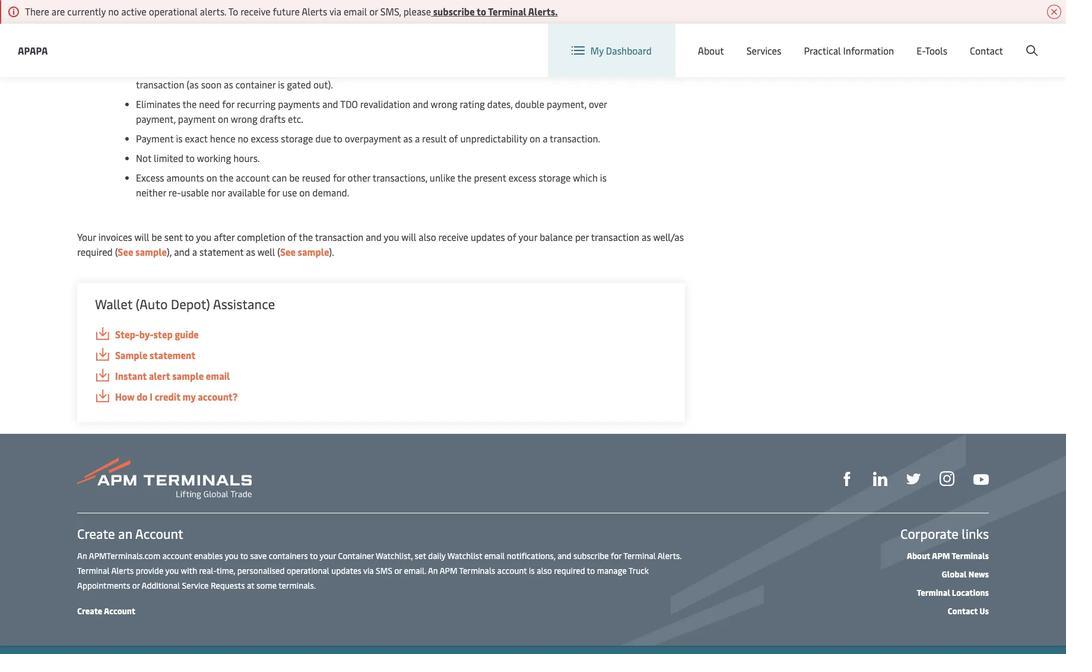 Task type: describe. For each thing, give the bounding box(es) containing it.
you up 'time,'
[[225, 550, 238, 562]]

result
[[422, 132, 447, 145]]

email inside an apmterminals.com account enables you to save containers to your container watchlist, set daily watchlist email notifications, and subscribe for terminal alerts. terminal alerts provide you with real-time, personalised operational updates via sms or email. an apm terminals account is also required to manage truck appointments or additional service requests at some terminals.
[[484, 550, 505, 562]]

0 horizontal spatial of
[[288, 230, 297, 243]]

1 & from the left
[[195, 63, 202, 76]]

switch location button
[[713, 34, 799, 47]]

),
[[167, 245, 172, 258]]

need
[[199, 97, 220, 110]]

manage
[[597, 565, 627, 576]]

transaction inside transactional & precise billing: payment is charged & deducted from your deposit account per container on each transaction (as soon as container is gated out).
[[136, 78, 184, 91]]

after
[[214, 230, 235, 243]]

close alert image
[[1047, 5, 1062, 19]]

benefits
[[77, 16, 126, 34]]

youtube image
[[974, 474, 989, 485]]

create an account
[[77, 525, 183, 543]]

as inside transactional & precise billing: payment is charged & deducted from your deposit account per container on each transaction (as soon as container is gated out).
[[224, 78, 233, 91]]

1 vertical spatial payment,
[[136, 112, 176, 125]]

charged
[[317, 63, 351, 76]]

email inside 'link'
[[206, 369, 230, 382]]

active
[[121, 5, 147, 18]]

0 vertical spatial email
[[344, 5, 367, 18]]

0 horizontal spatial via
[[329, 5, 341, 18]]

1 horizontal spatial apm
[[932, 550, 950, 562]]

sample statement link
[[95, 348, 667, 363]]

1 horizontal spatial a
[[415, 132, 420, 145]]

information
[[843, 44, 894, 57]]

terminals.
[[279, 580, 316, 591]]

demand.
[[312, 186, 349, 199]]

menu
[[867, 35, 891, 48]]

1 see sample link from the left
[[118, 245, 167, 258]]

linkedin image
[[873, 472, 888, 486]]

1 horizontal spatial transaction
[[315, 230, 363, 243]]

is inside an apmterminals.com account enables you to save containers to your container watchlist, set daily watchlist email notifications, and subscribe for terminal alerts. terminal alerts provide you with real-time, personalised operational updates via sms or email. an apm terminals account is also required to manage truck appointments or additional service requests at some terminals.
[[529, 565, 535, 576]]

0 vertical spatial no
[[108, 5, 119, 18]]

1 vertical spatial account
[[135, 525, 183, 543]]

future
[[273, 5, 300, 18]]

nor
[[211, 186, 225, 199]]

for down can
[[268, 186, 280, 199]]

time,
[[217, 565, 235, 576]]

0 vertical spatial account
[[1009, 35, 1044, 48]]

1 horizontal spatial no
[[238, 132, 249, 145]]

not
[[136, 151, 151, 164]]

switch
[[732, 34, 760, 47]]

transactional
[[136, 63, 193, 76]]

tdo
[[340, 97, 358, 110]]

and down from
[[413, 97, 429, 110]]

and inside your invoices will be sent to you after completion of the transaction and you will also receive updates of your balance per transaction as well/as required (
[[366, 230, 382, 243]]

0 vertical spatial terminals
[[952, 550, 989, 562]]

not limited to working hours.
[[136, 151, 260, 164]]

precise
[[205, 63, 235, 76]]

2 & from the left
[[354, 63, 361, 76]]

etc.
[[288, 112, 303, 125]]

sample statement
[[115, 348, 196, 362]]

1 horizontal spatial or
[[369, 5, 378, 18]]

1 vertical spatial or
[[394, 565, 402, 576]]

updates inside your invoices will be sent to you after completion of the transaction and you will also receive updates of your balance per transaction as well/as required (
[[471, 230, 505, 243]]

global for global news
[[942, 569, 967, 580]]

there are currently no active operational alerts. to receive future alerts via email or sms, please subscribe to terminal alerts.
[[25, 5, 558, 18]]

contact us
[[948, 606, 989, 617]]

an
[[118, 525, 132, 543]]

instagram image
[[940, 472, 955, 486]]

2 see from the left
[[280, 245, 296, 258]]

payment is exact hence no excess storage due to overpayment as a result of unpredictability on a transaction.
[[136, 132, 600, 145]]

soon
[[201, 78, 222, 91]]

please
[[404, 5, 431, 18]]

at
[[247, 580, 254, 591]]

containers
[[269, 550, 308, 562]]

per inside transactional & precise billing: payment is charged & deducted from your deposit account per container on each transaction (as soon as container is gated out).
[[520, 63, 533, 76]]

dashboard
[[606, 44, 652, 57]]

step-by-step guide
[[115, 328, 199, 341]]

0 horizontal spatial subscribe
[[433, 5, 475, 18]]

from
[[405, 63, 426, 76]]

about apm terminals
[[907, 550, 989, 562]]

on inside 'eliminates the need for recurring payments and tdo revalidation and wrong rating dates, double payment, over payment, payment on wrong drafts etc.'
[[218, 112, 229, 125]]

excess
[[136, 171, 164, 184]]

hours.
[[233, 151, 260, 164]]

2 horizontal spatial sample
[[298, 245, 329, 258]]

login / create account
[[948, 35, 1044, 48]]

out).
[[313, 78, 333, 91]]

global news
[[942, 569, 989, 580]]

credit
[[155, 390, 180, 403]]

for inside an apmterminals.com account enables you to save containers to your container watchlist, set daily watchlist email notifications, and subscribe for terminal alerts. terminal alerts provide you with real-time, personalised operational updates via sms or email. an apm terminals account is also required to manage truck appointments or additional service requests at some terminals.
[[611, 550, 622, 562]]

your inside an apmterminals.com account enables you to save containers to your container watchlist, set daily watchlist email notifications, and subscribe for terminal alerts. terminal alerts provide you with real-time, personalised operational updates via sms or email. an apm terminals account is also required to manage truck appointments or additional service requests at some terminals.
[[320, 550, 336, 562]]

e-tools button
[[917, 24, 948, 77]]

you tube link
[[974, 471, 989, 486]]

be inside excess amounts on the account can be reused for other transactions, unlike the present excess storage which is neither re-usable nor available for use on demand.
[[289, 171, 300, 184]]

subscribe inside an apmterminals.com account enables you to save containers to your container watchlist, set daily watchlist email notifications, and subscribe for terminal alerts. terminal alerts provide you with real-time, personalised operational updates via sms or email. an apm terminals account is also required to manage truck appointments or additional service requests at some terminals.
[[573, 550, 609, 562]]

create account link
[[77, 606, 135, 617]]

is left gated
[[278, 78, 285, 91]]

required inside an apmterminals.com account enables you to save containers to your container watchlist, set daily watchlist email notifications, and subscribe for terminal alerts. terminal alerts provide you with real-time, personalised operational updates via sms or email. an apm terminals account is also required to manage truck appointments or additional service requests at some terminals.
[[554, 565, 585, 576]]

services button
[[747, 24, 782, 77]]

drafts
[[260, 112, 286, 125]]

rating
[[460, 97, 485, 110]]

on down double
[[530, 132, 540, 145]]

( inside your invoices will be sent to you after completion of the transaction and you will also receive updates of your balance per transaction as well/as required (
[[115, 245, 118, 258]]

0 vertical spatial operational
[[149, 5, 198, 18]]

other
[[348, 171, 371, 184]]

apm inside an apmterminals.com account enables you to save containers to your container watchlist, set daily watchlist email notifications, and subscribe for terminal alerts. terminal alerts provide you with real-time, personalised operational updates via sms or email. an apm terminals account is also required to manage truck appointments or additional service requests at some terminals.
[[440, 565, 457, 576]]

/
[[973, 35, 977, 48]]

on up "nor"
[[206, 171, 217, 184]]

0 horizontal spatial payment
[[136, 132, 174, 145]]

links
[[962, 525, 989, 543]]

also inside your invoices will be sent to you after completion of the transaction and you will also receive updates of your balance per transaction as well/as required (
[[419, 230, 436, 243]]

fill 44 link
[[907, 471, 921, 486]]

about apm terminals link
[[907, 550, 989, 562]]

terminal locations link
[[917, 587, 989, 598]]

login / create account link
[[926, 24, 1044, 59]]

0 vertical spatial storage
[[281, 132, 313, 145]]

can
[[272, 171, 287, 184]]

is up out).
[[308, 63, 315, 76]]

subscribe to terminal alerts. link
[[431, 5, 558, 18]]

apapa link
[[18, 43, 48, 58]]

daily
[[428, 550, 446, 562]]

by-
[[139, 328, 153, 341]]

0 horizontal spatial an
[[77, 550, 87, 562]]

us
[[980, 606, 989, 617]]

is inside excess amounts on the account can be reused for other transactions, unlike the present excess storage which is neither re-usable nor available for use on demand.
[[600, 171, 607, 184]]

eliminates the need for recurring payments and tdo revalidation and wrong rating dates, double payment, over payment, payment on wrong drafts etc.
[[136, 97, 607, 125]]

0 horizontal spatial alerts.
[[528, 5, 558, 18]]

apmt footer logo image
[[77, 458, 252, 499]]

your inside transactional & precise billing: payment is charged & deducted from your deposit account per container on each transaction (as soon as container is gated out).
[[428, 63, 447, 76]]

with
[[181, 565, 197, 576]]

about button
[[698, 24, 724, 77]]

0 horizontal spatial or
[[132, 580, 140, 591]]

1 horizontal spatial statement
[[199, 245, 244, 258]]

you left with
[[165, 565, 179, 576]]

0 horizontal spatial sample
[[135, 245, 167, 258]]

1 vertical spatial wrong
[[231, 112, 258, 125]]

on right use
[[299, 186, 310, 199]]

0 horizontal spatial container
[[236, 78, 276, 91]]

location
[[763, 34, 799, 47]]

required inside your invoices will be sent to you after completion of the transaction and you will also receive updates of your balance per transaction as well/as required (
[[77, 245, 113, 258]]

2 horizontal spatial transaction
[[591, 230, 639, 243]]

the right unlike
[[457, 171, 472, 184]]

0 vertical spatial receive
[[241, 5, 271, 18]]

1 vertical spatial an
[[428, 565, 438, 576]]

(as
[[187, 78, 199, 91]]

global menu
[[837, 35, 891, 48]]

container
[[338, 550, 374, 562]]

depot)
[[171, 295, 210, 313]]

balance
[[540, 230, 573, 243]]

on inside transactional & precise billing: payment is charged & deducted from your deposit account per container on each transaction (as soon as container is gated out).
[[578, 63, 589, 76]]

global news link
[[942, 569, 989, 580]]

an apmterminals.com account enables you to save containers to your container watchlist, set daily watchlist email notifications, and subscribe for terminal alerts. terminal alerts provide you with real-time, personalised operational updates via sms or email. an apm terminals account is also required to manage truck appointments or additional service requests at some terminals.
[[77, 550, 682, 591]]



Task type: vqa. For each thing, say whether or not it's contained in the screenshot.
the bottom No
yes



Task type: locate. For each thing, give the bounding box(es) containing it.
via inside an apmterminals.com account enables you to save containers to your container watchlist, set daily watchlist email notifications, and subscribe for terminal alerts. terminal alerts provide you with real-time, personalised operational updates via sms or email. an apm terminals account is also required to manage truck appointments or additional service requests at some terminals.
[[363, 565, 374, 576]]

global inside 'button'
[[837, 35, 865, 48]]

terminals
[[952, 550, 989, 562], [459, 565, 495, 576]]

account up available
[[236, 171, 270, 184]]

1 horizontal spatial wrong
[[431, 97, 458, 110]]

exact
[[185, 132, 208, 145]]

there
[[25, 5, 49, 18]]

be right can
[[289, 171, 300, 184]]

updates
[[471, 230, 505, 243], [331, 565, 361, 576]]

alerts.
[[528, 5, 558, 18], [658, 550, 682, 562]]

transactional & precise billing: payment is charged & deducted from your deposit account per container on each transaction (as soon as container is gated out).
[[136, 63, 611, 91]]

account up with
[[162, 550, 192, 562]]

1 horizontal spatial payment
[[268, 63, 306, 76]]

no up hours.
[[238, 132, 249, 145]]

the
[[183, 97, 197, 110], [219, 171, 234, 184], [457, 171, 472, 184], [299, 230, 313, 243]]

of right result
[[449, 132, 458, 145]]

0 horizontal spatial alerts
[[111, 565, 134, 576]]

to inside your invoices will be sent to you after completion of the transaction and you will also receive updates of your balance per transaction as well/as required (
[[185, 230, 194, 243]]

create for create an account
[[77, 525, 115, 543]]

1 vertical spatial no
[[238, 132, 249, 145]]

a left result
[[415, 132, 420, 145]]

terminals inside an apmterminals.com account enables you to save containers to your container watchlist, set daily watchlist email notifications, and subscribe for terminal alerts. terminal alerts provide you with real-time, personalised operational updates via sms or email. an apm terminals account is also required to manage truck appointments or additional service requests at some terminals.
[[459, 565, 495, 576]]

1 horizontal spatial &
[[354, 63, 361, 76]]

as left result
[[403, 132, 413, 145]]

1 horizontal spatial payment,
[[547, 97, 587, 110]]

re-
[[169, 186, 181, 199]]

currently
[[67, 5, 106, 18]]

as left well/as
[[642, 230, 651, 243]]

storage inside excess amounts on the account can be reused for other transactions, unlike the present excess storage which is neither re-usable nor available for use on demand.
[[539, 171, 571, 184]]

an up appointments
[[77, 550, 87, 562]]

1 horizontal spatial via
[[363, 565, 374, 576]]

0 horizontal spatial payment,
[[136, 112, 176, 125]]

required
[[77, 245, 113, 258], [554, 565, 585, 576]]

on left each
[[578, 63, 589, 76]]

sample
[[115, 348, 148, 362]]

email left sms,
[[344, 5, 367, 18]]

1 horizontal spatial updates
[[471, 230, 505, 243]]

sample inside 'link'
[[172, 369, 204, 382]]

is left exact
[[176, 132, 183, 145]]

1 vertical spatial contact
[[948, 606, 978, 617]]

via right future
[[329, 5, 341, 18]]

billing:
[[237, 63, 266, 76]]

well/as
[[653, 230, 684, 243]]

1 vertical spatial subscribe
[[573, 550, 609, 562]]

1 horizontal spatial receive
[[438, 230, 468, 243]]

global menu button
[[811, 23, 903, 59]]

i
[[150, 390, 153, 403]]

1 horizontal spatial an
[[428, 565, 438, 576]]

account up dates,
[[483, 63, 517, 76]]

operational inside an apmterminals.com account enables you to save containers to your container watchlist, set daily watchlist email notifications, and subscribe for terminal alerts. terminal alerts provide you with real-time, personalised operational updates via sms or email. an apm terminals account is also required to manage truck appointments or additional service requests at some terminals.
[[287, 565, 329, 576]]

excess amounts on the account can be reused for other transactions, unlike the present excess storage which is neither re-usable nor available for use on demand.
[[136, 171, 607, 199]]

via left sms
[[363, 565, 374, 576]]

1 vertical spatial alerts
[[111, 565, 134, 576]]

create right /
[[979, 35, 1007, 48]]

for right need
[[222, 97, 235, 110]]

1 horizontal spatial container
[[536, 63, 576, 76]]

and right notifications,
[[558, 550, 571, 562]]

you
[[196, 230, 212, 243], [384, 230, 399, 243], [225, 550, 238, 562], [165, 565, 179, 576]]

you left "after"
[[196, 230, 212, 243]]

see right well at the top of the page
[[280, 245, 296, 258]]

your invoices will be sent to you after completion of the transaction and you will also receive updates of your balance per transaction as well/as required (
[[77, 230, 684, 258]]

to
[[228, 5, 238, 18]]

locations
[[952, 587, 989, 598]]

operational
[[149, 5, 198, 18], [287, 565, 329, 576]]

about left switch
[[698, 44, 724, 57]]

1 horizontal spatial be
[[289, 171, 300, 184]]

0 horizontal spatial transaction
[[136, 78, 184, 91]]

and down excess amounts on the account can be reused for other transactions, unlike the present excess storage which is neither re-usable nor available for use on demand.
[[366, 230, 382, 243]]

as down precise at the left top of page
[[224, 78, 233, 91]]

0 horizontal spatial your
[[320, 550, 336, 562]]

container up double
[[536, 63, 576, 76]]

alerts down the apmterminals.com at the left bottom of page
[[111, 565, 134, 576]]

account inside transactional & precise billing: payment is charged & deducted from your deposit account per container on each transaction (as soon as container is gated out).
[[483, 63, 517, 76]]

( down the invoices
[[115, 245, 118, 258]]

alerts right future
[[302, 5, 327, 18]]

1 horizontal spatial (
[[277, 245, 280, 258]]

and inside an apmterminals.com account enables you to save containers to your container watchlist, set daily watchlist email notifications, and subscribe for terminal alerts. terminal alerts provide you with real-time, personalised operational updates via sms or email. an apm terminals account is also required to manage truck appointments or additional service requests at some terminals.
[[558, 550, 571, 562]]

dates,
[[487, 97, 513, 110]]

alert
[[149, 369, 170, 382]]

for inside 'eliminates the need for recurring payments and tdo revalidation and wrong rating dates, double payment, over payment, payment on wrong drafts etc.'
[[222, 97, 235, 110]]

payment inside transactional & precise billing: payment is charged & deducted from your deposit account per container on each transaction (as soon as container is gated out).
[[268, 63, 306, 76]]

1 vertical spatial email
[[206, 369, 230, 382]]

account inside excess amounts on the account can be reused for other transactions, unlike the present excess storage which is neither re-usable nor available for use on demand.
[[236, 171, 270, 184]]

real-
[[199, 565, 217, 576]]

or left sms,
[[369, 5, 378, 18]]

shape link
[[840, 471, 854, 486]]

per inside your invoices will be sent to you after completion of the transaction and you will also receive updates of your balance per transaction as well/as required (
[[575, 230, 589, 243]]

about for about apm terminals
[[907, 550, 930, 562]]

email up account?
[[206, 369, 230, 382]]

1 vertical spatial create
[[77, 525, 115, 543]]

step-
[[115, 328, 139, 341]]

excess down the drafts
[[251, 132, 279, 145]]

0 horizontal spatial about
[[698, 44, 724, 57]]

excess
[[251, 132, 279, 145], [509, 171, 536, 184]]

apm down corporate links
[[932, 550, 950, 562]]

on up hence
[[218, 112, 229, 125]]

0 vertical spatial via
[[329, 5, 341, 18]]

alerts. inside an apmterminals.com account enables you to save containers to your container watchlist, set daily watchlist email notifications, and subscribe for terminal alerts. terminal alerts provide you with real-time, personalised operational updates via sms or email. an apm terminals account is also required to manage truck appointments or additional service requests at some terminals.
[[658, 550, 682, 562]]

and right ),
[[174, 245, 190, 258]]

for
[[222, 97, 235, 110], [333, 171, 345, 184], [268, 186, 280, 199], [611, 550, 622, 562]]

1 vertical spatial via
[[363, 565, 374, 576]]

also
[[419, 230, 436, 243], [537, 565, 552, 576]]

save
[[250, 550, 267, 562]]

for up manage
[[611, 550, 622, 562]]

0 horizontal spatial a
[[192, 245, 197, 258]]

working
[[197, 151, 231, 164]]

container down billing:
[[236, 78, 276, 91]]

required down your
[[77, 245, 113, 258]]

0 vertical spatial also
[[419, 230, 436, 243]]

your left balance
[[519, 230, 537, 243]]

per right balance
[[575, 230, 589, 243]]

payment up gated
[[268, 63, 306, 76]]

your inside your invoices will be sent to you after completion of the transaction and you will also receive updates of your balance per transaction as well/as required (
[[519, 230, 537, 243]]

1 see from the left
[[118, 245, 133, 258]]

no left active
[[108, 5, 119, 18]]

the up payment
[[183, 97, 197, 110]]

create for create account
[[77, 606, 102, 617]]

1 horizontal spatial email
[[344, 5, 367, 18]]

or down 'provide'
[[132, 580, 140, 591]]

notifications,
[[507, 550, 556, 562]]

statement up instant alert sample email
[[150, 348, 196, 362]]

0 horizontal spatial (
[[115, 245, 118, 258]]

personalised
[[237, 565, 285, 576]]

the inside your invoices will be sent to you after completion of the transaction and you will also receive updates of your balance per transaction as well/as required (
[[299, 230, 313, 243]]

1 horizontal spatial of
[[449, 132, 458, 145]]

subscribe
[[433, 5, 475, 18], [573, 550, 609, 562]]

0 horizontal spatial statement
[[150, 348, 196, 362]]

0 horizontal spatial see
[[118, 245, 133, 258]]

1 will from the left
[[134, 230, 149, 243]]

2 horizontal spatial of
[[507, 230, 516, 243]]

account down notifications,
[[497, 565, 527, 576]]

0 horizontal spatial no
[[108, 5, 119, 18]]

1 vertical spatial receive
[[438, 230, 468, 243]]

see sample link down the invoices
[[118, 245, 167, 258]]

terminal
[[488, 5, 526, 18], [624, 550, 656, 562], [77, 565, 110, 576], [917, 587, 950, 598]]

your right from
[[428, 63, 447, 76]]

storage down etc.
[[281, 132, 313, 145]]

operational right active
[[149, 5, 198, 18]]

0 vertical spatial apm
[[932, 550, 950, 562]]

1 horizontal spatial terminals
[[952, 550, 989, 562]]

1 vertical spatial apm
[[440, 565, 457, 576]]

alerts
[[302, 5, 327, 18], [111, 565, 134, 576]]

my dashboard
[[591, 44, 652, 57]]

1 vertical spatial terminals
[[459, 565, 495, 576]]

the right 'completion'
[[299, 230, 313, 243]]

gated
[[287, 78, 311, 91]]

1 vertical spatial operational
[[287, 565, 329, 576]]

0 horizontal spatial global
[[837, 35, 865, 48]]

2 see sample link from the left
[[280, 245, 329, 258]]

the inside 'eliminates the need for recurring payments and tdo revalidation and wrong rating dates, double payment, over payment, payment on wrong drafts etc.'
[[183, 97, 197, 110]]

transaction
[[136, 78, 184, 91], [315, 230, 363, 243], [591, 230, 639, 243]]

2 vertical spatial create
[[77, 606, 102, 617]]

create account
[[77, 606, 135, 617]]

also inside an apmterminals.com account enables you to save containers to your container watchlist, set daily watchlist email notifications, and subscribe for terminal alerts. terminal alerts provide you with real-time, personalised operational updates via sms or email. an apm terminals account is also required to manage truck appointments or additional service requests at some terminals.
[[537, 565, 552, 576]]

0 vertical spatial be
[[289, 171, 300, 184]]

create left an
[[77, 525, 115, 543]]

1 vertical spatial payment
[[136, 132, 174, 145]]

due
[[315, 132, 331, 145]]

0 horizontal spatial required
[[77, 245, 113, 258]]

is right which
[[600, 171, 607, 184]]

as inside your invoices will be sent to you after completion of the transaction and you will also receive updates of your balance per transaction as well/as required (
[[642, 230, 651, 243]]

which
[[573, 171, 598, 184]]

1 horizontal spatial operational
[[287, 565, 329, 576]]

as
[[224, 78, 233, 91], [403, 132, 413, 145], [642, 230, 651, 243], [246, 245, 255, 258]]

unpredictability
[[460, 132, 527, 145]]

account
[[1009, 35, 1044, 48], [135, 525, 183, 543], [104, 606, 135, 617]]

& up (as
[[195, 63, 202, 76]]

2 vertical spatial account
[[104, 606, 135, 617]]

1 ( from the left
[[115, 245, 118, 258]]

2 vertical spatial email
[[484, 550, 505, 562]]

0 horizontal spatial will
[[134, 230, 149, 243]]

0 vertical spatial alerts.
[[528, 5, 558, 18]]

be inside your invoices will be sent to you after completion of the transaction and you will also receive updates of your balance per transaction as well/as required (
[[152, 230, 162, 243]]

0 vertical spatial global
[[837, 35, 865, 48]]

2 vertical spatial your
[[320, 550, 336, 562]]

of left balance
[[507, 230, 516, 243]]

2 horizontal spatial a
[[543, 132, 548, 145]]

account?
[[198, 390, 238, 403]]

required down notifications,
[[554, 565, 585, 576]]

unlike
[[430, 171, 455, 184]]

terminals up global news link
[[952, 550, 989, 562]]

see down the invoices
[[118, 245, 133, 258]]

payment, down "eliminates"
[[136, 112, 176, 125]]

watchlist,
[[376, 550, 413, 562]]

transaction down transactional
[[136, 78, 184, 91]]

facebook image
[[840, 472, 854, 486]]

each
[[591, 63, 611, 76]]

2 will from the left
[[402, 230, 416, 243]]

usable
[[181, 186, 209, 199]]

excess right present
[[509, 171, 536, 184]]

do
[[137, 390, 148, 403]]

account right an
[[135, 525, 183, 543]]

0 vertical spatial required
[[77, 245, 113, 258]]

1 horizontal spatial sample
[[172, 369, 204, 382]]

service
[[182, 580, 209, 591]]

(
[[115, 245, 118, 258], [277, 245, 280, 258]]

how do i credit my account?
[[115, 390, 238, 403]]

for up demand.
[[333, 171, 345, 184]]

create down appointments
[[77, 606, 102, 617]]

subscribe up manage
[[573, 550, 609, 562]]

is down notifications,
[[529, 565, 535, 576]]

1 horizontal spatial storage
[[539, 171, 571, 184]]

0 vertical spatial payment,
[[547, 97, 587, 110]]

2 ( from the left
[[277, 245, 280, 258]]

excess inside excess amounts on the account can be reused for other transactions, unlike the present excess storage which is neither re-usable nor available for use on demand.
[[509, 171, 536, 184]]

an
[[77, 550, 87, 562], [428, 565, 438, 576]]

wrong left rating
[[431, 97, 458, 110]]

).
[[329, 245, 334, 258]]

you down excess amounts on the account can be reused for other transactions, unlike the present excess storage which is neither re-usable nor available for use on demand.
[[384, 230, 399, 243]]

an down daily
[[428, 565, 438, 576]]

my
[[591, 44, 604, 57]]

corporate links
[[901, 525, 989, 543]]

watchlist
[[447, 550, 482, 562]]

email right watchlist
[[484, 550, 505, 562]]

receive
[[241, 5, 271, 18], [438, 230, 468, 243]]

0 horizontal spatial wrong
[[231, 112, 258, 125]]

reused
[[302, 171, 331, 184]]

payment up not
[[136, 132, 174, 145]]

see sample link right well at the top of the page
[[280, 245, 329, 258]]

0 vertical spatial create
[[979, 35, 1007, 48]]

0 vertical spatial excess
[[251, 132, 279, 145]]

alerts.
[[200, 5, 226, 18]]

invoices
[[98, 230, 132, 243]]

apm down daily
[[440, 565, 457, 576]]

account down appointments
[[104, 606, 135, 617]]

contact button
[[970, 24, 1003, 77]]

to
[[477, 5, 486, 18], [333, 132, 342, 145], [186, 151, 195, 164], [185, 230, 194, 243], [240, 550, 248, 562], [310, 550, 318, 562], [587, 565, 595, 576]]

transaction left well/as
[[591, 230, 639, 243]]

0 vertical spatial your
[[428, 63, 447, 76]]

storage left which
[[539, 171, 571, 184]]

alerts inside an apmterminals.com account enables you to save containers to your container watchlist, set daily watchlist email notifications, and subscribe for terminal alerts. terminal alerts provide you with real-time, personalised operational updates via sms or email. an apm terminals account is also required to manage truck appointments or additional service requests at some terminals.
[[111, 565, 134, 576]]

0 vertical spatial or
[[369, 5, 378, 18]]

1 vertical spatial alerts.
[[658, 550, 682, 562]]

0 horizontal spatial terminals
[[459, 565, 495, 576]]

1 horizontal spatial alerts
[[302, 5, 327, 18]]

0 horizontal spatial apm
[[440, 565, 457, 576]]

0 vertical spatial updates
[[471, 230, 505, 243]]

0 vertical spatial subscribe
[[433, 5, 475, 18]]

e-tools
[[917, 44, 948, 57]]

transaction up ). on the left of page
[[315, 230, 363, 243]]

wrong down recurring at the left top
[[231, 112, 258, 125]]

0 vertical spatial container
[[536, 63, 576, 76]]

some
[[257, 580, 277, 591]]

limited
[[154, 151, 184, 164]]

over
[[589, 97, 607, 110]]

& right charged
[[354, 63, 361, 76]]

subscribe right please
[[433, 5, 475, 18]]

1 vertical spatial be
[[152, 230, 162, 243]]

a
[[415, 132, 420, 145], [543, 132, 548, 145], [192, 245, 197, 258]]

sample right well at the top of the page
[[298, 245, 329, 258]]

1 vertical spatial statement
[[150, 348, 196, 362]]

and left tdo
[[322, 97, 338, 110]]

terminals down watchlist
[[459, 565, 495, 576]]

sample down sent
[[135, 245, 167, 258]]

apm
[[932, 550, 950, 562], [440, 565, 457, 576]]

1 horizontal spatial will
[[402, 230, 416, 243]]

1 horizontal spatial required
[[554, 565, 585, 576]]

provide
[[136, 565, 163, 576]]

a right ),
[[192, 245, 197, 258]]

0 horizontal spatial updates
[[331, 565, 361, 576]]

about for about
[[698, 44, 724, 57]]

contact for contact
[[970, 44, 1003, 57]]

receive inside your invoices will be sent to you after completion of the transaction and you will also receive updates of your balance per transaction as well/as required (
[[438, 230, 468, 243]]

updates inside an apmterminals.com account enables you to save containers to your container watchlist, set daily watchlist email notifications, and subscribe for terminal alerts. terminal alerts provide you with real-time, personalised operational updates via sms or email. an apm terminals account is also required to manage truck appointments or additional service requests at some terminals.
[[331, 565, 361, 576]]

set
[[415, 550, 426, 562]]

per up double
[[520, 63, 533, 76]]

twitter image
[[907, 472, 921, 486]]

instant
[[115, 369, 147, 382]]

0 horizontal spatial also
[[419, 230, 436, 243]]

1 vertical spatial also
[[537, 565, 552, 576]]

0 horizontal spatial be
[[152, 230, 162, 243]]

tools
[[925, 44, 948, 57]]

your
[[77, 230, 96, 243]]

a left the transaction.
[[543, 132, 548, 145]]

1 vertical spatial your
[[519, 230, 537, 243]]

my
[[183, 390, 196, 403]]

deposit
[[450, 63, 481, 76]]

appointments
[[77, 580, 130, 591]]

global for global menu
[[837, 35, 865, 48]]

instant alert sample email link
[[95, 369, 667, 384]]

( right well at the top of the page
[[277, 245, 280, 258]]

on
[[578, 63, 589, 76], [218, 112, 229, 125], [530, 132, 540, 145], [206, 171, 217, 184], [299, 186, 310, 199]]

0 horizontal spatial storage
[[281, 132, 313, 145]]

of right 'completion'
[[288, 230, 297, 243]]

1 horizontal spatial global
[[942, 569, 967, 580]]

contact for contact us
[[948, 606, 978, 617]]

practical
[[804, 44, 841, 57]]

0 vertical spatial alerts
[[302, 5, 327, 18]]

operational up terminals.
[[287, 565, 329, 576]]

as left well at the top of the page
[[246, 245, 255, 258]]

email.
[[404, 565, 426, 576]]

the up "nor"
[[219, 171, 234, 184]]

0 vertical spatial statement
[[199, 245, 244, 258]]

1 vertical spatial excess
[[509, 171, 536, 184]]



